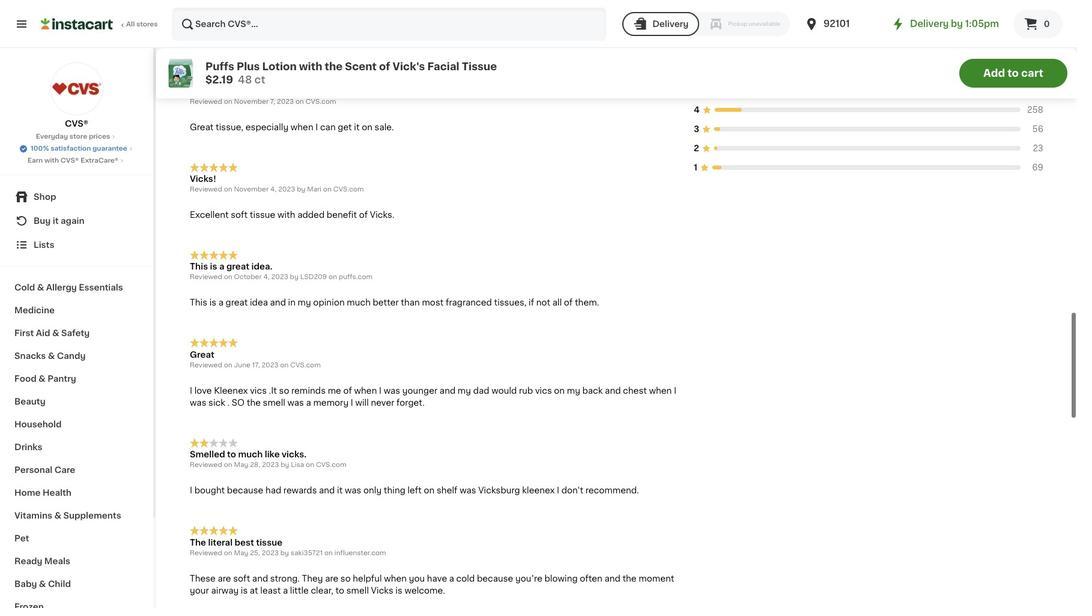 Task type: vqa. For each thing, say whether or not it's contained in the screenshot.


Task type: locate. For each thing, give the bounding box(es) containing it.
2 vertical spatial to
[[336, 587, 344, 595]]

when inside these are soft and strong. they are so helpful when you have a cold because you're blowing often and the moment your airway is at least a little clear, to smell vicks is welcome.
[[384, 575, 407, 583]]

was up never
[[384, 387, 400, 395]]

great inside the great reviewed on june 17, 2023 on cvs.com
[[190, 351, 214, 359]]

1 vertical spatial because
[[477, 575, 513, 583]]

great inside this is a great idea. reviewed on october 4, 2023 by lsd209 on puffs.com
[[226, 263, 249, 271]]

especially
[[246, 123, 288, 131]]

baby
[[14, 580, 37, 589]]

child
[[48, 580, 71, 589]]

me
[[328, 387, 341, 395]]

on left october
[[224, 274, 232, 281]]

1 vertical spatial tissue
[[256, 539, 282, 547]]

with inside puffs plus lotion with the scent of vick's facial tissue $2.19 48 ct
[[299, 62, 322, 71]]

it right get
[[354, 123, 360, 131]]

vics right rub
[[535, 387, 552, 395]]

0 horizontal spatial to
[[227, 451, 236, 459]]

0 horizontal spatial the
[[247, 399, 261, 407]]

is left idea
[[209, 299, 216, 307]]

1 vertical spatial it
[[53, 217, 59, 225]]

0 vertical spatial so
[[279, 387, 289, 395]]

1 may from the top
[[234, 462, 248, 469]]

reviewed down smelled
[[190, 462, 222, 469]]

1 horizontal spatial because
[[477, 575, 513, 583]]

cvs.com up benefit
[[333, 186, 364, 193]]

the left "scent"
[[325, 62, 343, 71]]

cvs.com right the lisa
[[316, 462, 346, 469]]

with left 'added'
[[277, 211, 295, 219]]

a left idea
[[218, 299, 223, 307]]

by left "mari"
[[297, 186, 305, 193]]

6 reviewed from the top
[[190, 550, 222, 557]]

& inside first aid & safety link
[[52, 329, 59, 338]]

0 vertical spatial great
[[190, 123, 214, 131]]

3 reviewed from the top
[[190, 274, 222, 281]]

1 vertical spatial 4,
[[263, 274, 270, 281]]

vicks.
[[370, 211, 394, 219]]

1 vertical spatial this
[[190, 299, 207, 307]]

with
[[299, 62, 322, 71], [44, 157, 59, 164], [277, 211, 295, 219]]

meals
[[44, 557, 70, 566]]

reviewed down love
[[190, 98, 222, 105]]

0 vertical spatial this
[[190, 263, 208, 271]]

ct
[[254, 75, 265, 85]]

2 horizontal spatial with
[[299, 62, 322, 71]]

i left will
[[351, 399, 353, 407]]

this for this is a great idea. reviewed on october 4, 2023 by lsd209 on puffs.com
[[190, 263, 208, 271]]

a left idea.
[[219, 263, 224, 271]]

much up 28,
[[238, 451, 263, 459]]

4, up excellent soft tissue with added benefit of vicks.
[[270, 186, 277, 193]]

most recent
[[599, 43, 655, 52]]

4 reviewed from the top
[[190, 362, 222, 369]]

on left 'june'
[[224, 362, 232, 369]]

1 horizontal spatial so
[[340, 575, 351, 583]]

better
[[373, 299, 399, 307]]

2 november from the top
[[234, 186, 269, 193]]

2 vertical spatial with
[[277, 211, 295, 219]]

tissue
[[462, 62, 497, 71]]

0 horizontal spatial with
[[44, 157, 59, 164]]

1 horizontal spatial smell
[[346, 587, 369, 595]]

0 horizontal spatial vics
[[250, 387, 267, 395]]

tissue down vicks! reviewed on november 4, 2023 by mari on cvs.com
[[250, 211, 275, 219]]

and
[[270, 299, 286, 307], [440, 387, 455, 395], [605, 387, 621, 395], [319, 487, 335, 495], [252, 575, 268, 583], [605, 575, 620, 583]]

0 vertical spatial much
[[347, 299, 371, 307]]

i left love
[[190, 387, 192, 395]]

1 vertical spatial to
[[227, 451, 236, 459]]

soft right excellent
[[231, 211, 248, 219]]

health
[[43, 489, 71, 497]]

0 horizontal spatial are
[[218, 575, 231, 583]]

1 horizontal spatial the
[[325, 62, 343, 71]]

i left bought
[[190, 487, 192, 495]]

vicks.
[[282, 451, 306, 459]]

2 horizontal spatial to
[[1007, 68, 1019, 78]]

0 button
[[1013, 10, 1063, 38]]

this is a great idea and in my opinion much better than most fragranced tissues, if not all of them.
[[190, 299, 599, 307]]

and right often
[[605, 575, 620, 583]]

never
[[371, 399, 394, 407]]

0 vertical spatial 4,
[[270, 186, 277, 193]]

may down best
[[234, 550, 248, 557]]

1 horizontal spatial reviews
[[763, 36, 819, 49]]

chest
[[623, 387, 647, 395]]

1 vertical spatial much
[[238, 451, 263, 459]]

puffs.com
[[339, 274, 372, 281]]

0 vertical spatial smell
[[263, 399, 285, 407]]

2 great from the top
[[190, 351, 214, 359]]

blowing
[[545, 575, 578, 583]]

None search field
[[172, 7, 607, 41]]

pet link
[[7, 527, 146, 550]]

& inside snacks & candy link
[[48, 352, 55, 360]]

2 vertical spatial the
[[623, 575, 637, 583]]

1 reviewed from the top
[[190, 98, 222, 105]]

1 this from the top
[[190, 263, 208, 271]]

on
[[224, 98, 232, 105], [295, 98, 304, 105], [362, 123, 372, 131], [224, 186, 232, 193], [323, 186, 332, 193], [224, 274, 232, 281], [329, 274, 337, 281], [224, 362, 232, 369], [280, 362, 289, 369], [554, 387, 565, 395], [224, 462, 232, 469], [306, 462, 314, 469], [424, 487, 435, 495], [224, 550, 232, 557], [324, 550, 333, 557]]

100% satisfaction guarantee
[[31, 145, 127, 152]]

0 vertical spatial tissue
[[250, 211, 275, 219]]

2023 down like
[[262, 462, 279, 469]]

2 are from the left
[[325, 575, 338, 583]]

1 vertical spatial great
[[226, 299, 248, 307]]

a left cold
[[449, 575, 454, 583]]

the inside puffs plus lotion with the scent of vick's facial tissue $2.19 48 ct
[[325, 62, 343, 71]]

reviewed inside smelled to much like vicks. reviewed on may 28, 2023 by lisa on cvs.com
[[190, 462, 222, 469]]

saki35721
[[291, 550, 323, 557]]

tissue!
[[231, 87, 260, 95]]

1 horizontal spatial with
[[277, 211, 295, 219]]

0 vertical spatial to
[[1007, 68, 1019, 78]]

2023 right 7, on the top left of page
[[277, 98, 294, 105]]

2 vics from the left
[[535, 387, 552, 395]]

vicks! reviewed on november 4, 2023 by mari on cvs.com
[[190, 175, 364, 193]]

100% satisfaction guarantee button
[[19, 142, 134, 154]]

stores
[[136, 21, 158, 28]]

of left the vicks.
[[359, 211, 368, 219]]

to inside button
[[1007, 68, 1019, 78]]

so right .it
[[279, 387, 289, 395]]

a inside i love kleenex vics .it so reminds me of when i was younger and my dad would rub vics on my back and chest when i was sick . so the smell was a memory i will never forget.
[[306, 399, 311, 407]]

tissue up 25,
[[256, 539, 282, 547]]

you
[[409, 575, 425, 583]]

0 horizontal spatial so
[[279, 387, 289, 395]]

so inside i love kleenex vics .it so reminds me of when i was younger and my dad would rub vics on my back and chest when i was sick . so the smell was a memory i will never forget.
[[279, 387, 289, 395]]

november down tissue!
[[234, 98, 269, 105]]

0 vertical spatial it
[[354, 123, 360, 131]]

1 horizontal spatial delivery
[[910, 19, 949, 28]]

69
[[1032, 163, 1043, 172]]

1 are from the left
[[218, 575, 231, 583]]

smell inside i love kleenex vics .it so reminds me of when i was younger and my dad would rub vics on my back and chest when i was sick . so the smell was a memory i will never forget.
[[263, 399, 285, 407]]

satisfaction
[[51, 145, 91, 152]]

28,
[[250, 462, 260, 469]]

.
[[227, 399, 230, 407]]

0 vertical spatial the
[[325, 62, 343, 71]]

1 vertical spatial great
[[190, 351, 214, 359]]

influenster.com
[[334, 550, 386, 557]]

with right earn
[[44, 157, 59, 164]]

4, down idea.
[[263, 274, 270, 281]]

soft inside these are soft and strong. they are so helpful when you have a cold because you're blowing often and the moment your airway is at least a little clear, to smell vicks is welcome.
[[233, 575, 250, 583]]

first aid & safety link
[[7, 322, 146, 345]]

on up excellent
[[224, 186, 232, 193]]

2023 up excellent soft tissue with added benefit of vicks.
[[278, 186, 295, 193]]

2023 down idea.
[[271, 274, 288, 281]]

& down health
[[54, 512, 61, 520]]

great left idea
[[226, 299, 248, 307]]

when
[[291, 123, 313, 131], [354, 387, 377, 395], [649, 387, 672, 395], [384, 575, 407, 583]]

reviews
[[763, 36, 819, 49], [190, 41, 245, 54]]

0 vertical spatial great
[[226, 263, 249, 271]]

5 reviewed from the top
[[190, 462, 222, 469]]

my right in
[[298, 299, 311, 307]]

this inside this is a great idea. reviewed on october 4, 2023 by lsd209 on puffs.com
[[190, 263, 208, 271]]

on right the 17,
[[280, 362, 289, 369]]

to for smelled
[[227, 451, 236, 459]]

2023
[[277, 98, 294, 105], [278, 186, 295, 193], [271, 274, 288, 281], [262, 362, 278, 369], [262, 462, 279, 469], [262, 550, 279, 557]]

& right aid
[[52, 329, 59, 338]]

1 horizontal spatial it
[[337, 487, 343, 495]]

they
[[302, 575, 323, 583]]

is left idea.
[[210, 263, 217, 271]]

snacks
[[14, 352, 46, 360]]

on down this
[[224, 98, 232, 105]]

delivery left 1:05pm
[[910, 19, 949, 28]]

great left the tissue, at the left top of the page
[[190, 123, 214, 131]]

because right cold
[[477, 575, 513, 583]]

the inside these are soft and strong. they are so helpful when you have a cold because you're blowing often and the moment your airway is at least a little clear, to smell vicks is welcome.
[[623, 575, 637, 583]]

would
[[491, 387, 517, 395]]

my left dad
[[458, 387, 471, 395]]

reviewed inside vicks! reviewed on november 4, 2023 by mari on cvs.com
[[190, 186, 222, 193]]

& inside "vitamins & supplements" link
[[54, 512, 61, 520]]

cold
[[456, 575, 475, 583]]

moment
[[639, 575, 674, 583]]

1 horizontal spatial vics
[[535, 387, 552, 395]]

0 horizontal spatial much
[[238, 451, 263, 459]]

november up excellent soft tissue with added benefit of vicks.
[[234, 186, 269, 193]]

1 horizontal spatial to
[[336, 587, 344, 595]]

my
[[298, 299, 311, 307], [458, 387, 471, 395], [567, 387, 580, 395]]

1 great from the top
[[190, 123, 214, 131]]

to right the clear,
[[336, 587, 344, 595]]

of inside i love kleenex vics .it so reminds me of when i was younger and my dad would rub vics on my back and chest when i was sick . so the smell was a memory i will never forget.
[[343, 387, 352, 395]]

aid
[[36, 329, 50, 338]]

by inside the literal best tissue reviewed on may 25, 2023 by saki35721 on influenster.com
[[280, 550, 289, 557]]

fragranced
[[446, 299, 492, 307]]

great reviewed on june 17, 2023 on cvs.com
[[190, 351, 321, 369]]

love this tissue! reviewed on november 7, 2023 on cvs.com
[[190, 87, 336, 105]]

1 vertical spatial soft
[[233, 575, 250, 583]]

customer
[[694, 36, 760, 49]]

helpful
[[353, 575, 382, 583]]

food
[[14, 375, 36, 383]]

2 this from the top
[[190, 299, 207, 307]]

love
[[190, 87, 211, 95]]

to inside smelled to much like vicks. reviewed on may 28, 2023 by lisa on cvs.com
[[227, 451, 236, 459]]

1 horizontal spatial are
[[325, 575, 338, 583]]

reviewed inside the literal best tissue reviewed on may 25, 2023 by saki35721 on influenster.com
[[190, 550, 222, 557]]

and up at
[[252, 575, 268, 583]]

a
[[219, 263, 224, 271], [218, 299, 223, 307], [306, 399, 311, 407], [449, 575, 454, 583], [283, 587, 288, 595]]

memory
[[313, 399, 348, 407]]

great for idea.
[[226, 263, 249, 271]]

0 horizontal spatial my
[[298, 299, 311, 307]]

0 horizontal spatial 4,
[[263, 274, 270, 281]]

cvs® up store
[[65, 120, 88, 128]]

0 vertical spatial november
[[234, 98, 269, 105]]

thing
[[384, 487, 405, 495]]

0 horizontal spatial reviews
[[190, 41, 245, 54]]

customer reviews
[[694, 36, 819, 49]]

was down love
[[190, 399, 206, 407]]

ready
[[14, 557, 42, 566]]

much down puffs.com
[[347, 299, 371, 307]]

it right buy
[[53, 217, 59, 225]]

to
[[1007, 68, 1019, 78], [227, 451, 236, 459], [336, 587, 344, 595]]

1 vertical spatial the
[[247, 399, 261, 407]]

a inside this is a great idea. reviewed on october 4, 2023 by lsd209 on puffs.com
[[219, 263, 224, 271]]

tissues,
[[494, 299, 526, 307]]

0 vertical spatial with
[[299, 62, 322, 71]]

& inside baby & child link
[[39, 580, 46, 589]]

smell down .it
[[263, 399, 285, 407]]

buy it again link
[[7, 209, 146, 233]]

2 horizontal spatial the
[[623, 575, 637, 583]]

.it
[[269, 387, 277, 395]]

2023 right the 17,
[[262, 362, 278, 369]]

0 vertical spatial because
[[227, 487, 263, 495]]

2023 inside the great reviewed on june 17, 2023 on cvs.com
[[262, 362, 278, 369]]

delivery
[[910, 19, 949, 28], [652, 20, 689, 28]]

november inside vicks! reviewed on november 4, 2023 by mari on cvs.com
[[234, 186, 269, 193]]

are up airway
[[218, 575, 231, 583]]

may
[[234, 462, 248, 469], [234, 550, 248, 557]]

delivery button
[[622, 12, 699, 36]]

great
[[226, 263, 249, 271], [226, 299, 248, 307]]

reviewed inside the great reviewed on june 17, 2023 on cvs.com
[[190, 362, 222, 369]]

instacart logo image
[[41, 17, 113, 31]]

0 vertical spatial may
[[234, 462, 248, 469]]

by inside this is a great idea. reviewed on october 4, 2023 by lsd209 on puffs.com
[[290, 274, 298, 281]]

delivery up recent
[[652, 20, 689, 28]]

1 vertical spatial with
[[44, 157, 59, 164]]

lists
[[34, 241, 54, 249]]

1 vertical spatial may
[[234, 550, 248, 557]]

delivery for delivery by 1:05pm
[[910, 19, 949, 28]]

cvs® down satisfaction
[[61, 157, 79, 164]]

it
[[354, 123, 360, 131], [53, 217, 59, 225], [337, 487, 343, 495]]

92101
[[824, 19, 850, 28]]

this
[[190, 263, 208, 271], [190, 299, 207, 307]]

reviewed inside the love this tissue! reviewed on november 7, 2023 on cvs.com
[[190, 98, 222, 105]]

cvs.com
[[306, 98, 336, 105], [333, 186, 364, 193], [290, 362, 321, 369], [316, 462, 346, 469]]

on inside i love kleenex vics .it so reminds me of when i was younger and my dad would rub vics on my back and chest when i was sick . so the smell was a memory i will never forget.
[[554, 387, 565, 395]]

& inside food & pantry link
[[38, 375, 46, 383]]

is right vicks in the bottom of the page
[[395, 587, 402, 595]]

0 horizontal spatial smell
[[263, 399, 285, 407]]

& left candy
[[48, 352, 55, 360]]

recommend.
[[585, 487, 639, 495]]

a down reminds
[[306, 399, 311, 407]]

of right me on the left of page
[[343, 387, 352, 395]]

& inside cold & allergy essentials link
[[37, 284, 44, 292]]

these are soft and strong. they are so helpful when you have a cold because you're blowing often and the moment your airway is at least a little clear, to smell vicks is welcome.
[[190, 575, 674, 595]]

1 vertical spatial smell
[[346, 587, 369, 595]]

delivery inside 'button'
[[652, 20, 689, 28]]

1 horizontal spatial 4,
[[270, 186, 277, 193]]

by left 1:05pm
[[951, 19, 963, 28]]

by left the lisa
[[281, 462, 289, 469]]

vitamins & supplements link
[[7, 505, 146, 527]]

it left "only"
[[337, 487, 343, 495]]

this
[[213, 87, 229, 95]]

the right so
[[247, 399, 261, 407]]

my left 'back' at the bottom right of the page
[[567, 387, 580, 395]]

dad
[[473, 387, 489, 395]]

cvs.com up reminds
[[290, 362, 321, 369]]

2023 inside vicks! reviewed on november 4, 2023 by mari on cvs.com
[[278, 186, 295, 193]]

the left moment
[[623, 575, 637, 583]]

of right "scent"
[[379, 62, 390, 71]]

have
[[427, 575, 447, 583]]

1 vertical spatial so
[[340, 575, 351, 583]]

cvs.com up can at the left of the page
[[306, 98, 336, 105]]

food & pantry link
[[7, 368, 146, 390]]

92101 button
[[804, 7, 876, 41]]

2 may from the top
[[234, 550, 248, 557]]

because
[[227, 487, 263, 495], [477, 575, 513, 583]]

was right shelf
[[460, 487, 476, 495]]

& for supplements
[[54, 512, 61, 520]]

all stores link
[[41, 7, 159, 41]]

because down 28,
[[227, 487, 263, 495]]

may left 28,
[[234, 462, 248, 469]]

on right saki35721
[[324, 550, 333, 557]]

1 horizontal spatial much
[[347, 299, 371, 307]]

0 vertical spatial soft
[[231, 211, 248, 219]]

reviewed inside this is a great idea. reviewed on october 4, 2023 by lsd209 on puffs.com
[[190, 274, 222, 281]]

reviewed down vicks!
[[190, 186, 222, 193]]

drinks link
[[7, 436, 146, 459]]

recent
[[623, 43, 655, 52]]

2 horizontal spatial it
[[354, 123, 360, 131]]

2 reviewed from the top
[[190, 186, 222, 193]]

vics left .it
[[250, 387, 267, 395]]

& right baby
[[39, 580, 46, 589]]

when up vicks in the bottom of the page
[[384, 575, 407, 583]]

medicine
[[14, 306, 55, 315]]

0 horizontal spatial delivery
[[652, 20, 689, 28]]

to right smelled
[[227, 451, 236, 459]]

so
[[232, 399, 245, 407]]

best
[[235, 539, 254, 547]]

is
[[210, 263, 217, 271], [209, 299, 216, 307], [241, 587, 248, 595], [395, 587, 402, 595]]

on down smelled
[[224, 462, 232, 469]]

smell down helpful at the left of page
[[346, 587, 369, 595]]

1 vertical spatial november
[[234, 186, 269, 193]]

& right cold
[[37, 284, 44, 292]]

1 november from the top
[[234, 98, 269, 105]]



Task type: describe. For each thing, give the bounding box(es) containing it.
ready meals link
[[7, 550, 146, 573]]

and right 'back' at the bottom right of the page
[[605, 387, 621, 395]]

clear,
[[311, 587, 333, 595]]

literal
[[208, 539, 233, 547]]

this for this is a great idea and in my opinion much better than most fragranced tissues, if not all of them.
[[190, 299, 207, 307]]

56
[[1032, 125, 1043, 133]]

november inside the love this tissue! reviewed on november 7, 2023 on cvs.com
[[234, 98, 269, 105]]

earn
[[27, 157, 43, 164]]

on down literal
[[224, 550, 232, 557]]

on right left
[[424, 487, 435, 495]]

on up great tissue, especially when i can get it on sale.
[[295, 98, 304, 105]]

with for puffs
[[299, 62, 322, 71]]

everyday
[[36, 133, 68, 140]]

& for allergy
[[37, 284, 44, 292]]

to inside these are soft and strong. they are so helpful when you have a cold because you're blowing often and the moment your airway is at least a little clear, to smell vicks is welcome.
[[336, 587, 344, 595]]

snacks & candy
[[14, 352, 86, 360]]

puffs
[[205, 62, 234, 71]]

you're
[[515, 575, 542, 583]]

delivery for delivery
[[652, 20, 689, 28]]

258
[[1027, 106, 1043, 114]]

and right the younger
[[440, 387, 455, 395]]

shop
[[34, 193, 56, 201]]

excellent
[[190, 211, 229, 219]]

in
[[288, 299, 296, 307]]

cvs.com inside the love this tissue! reviewed on november 7, 2023 on cvs.com
[[306, 98, 336, 105]]

by inside smelled to much like vicks. reviewed on may 28, 2023 by lisa on cvs.com
[[281, 462, 289, 469]]

baby & child link
[[7, 573, 146, 596]]

great for great tissue, especially when i can get it on sale.
[[190, 123, 214, 131]]

personal
[[14, 466, 52, 475]]

when up will
[[354, 387, 377, 395]]

1 horizontal spatial my
[[458, 387, 471, 395]]

to for add
[[1007, 68, 1019, 78]]

lsd209
[[300, 274, 327, 281]]

household
[[14, 420, 62, 429]]

add to cart button
[[959, 59, 1067, 88]]

beauty
[[14, 398, 46, 406]]

2023 inside the literal best tissue reviewed on may 25, 2023 by saki35721 on influenster.com
[[262, 550, 279, 557]]

cold
[[14, 284, 35, 292]]

7,
[[270, 98, 275, 105]]

much inside smelled to much like vicks. reviewed on may 28, 2023 by lisa on cvs.com
[[238, 451, 263, 459]]

on left sale.
[[362, 123, 372, 131]]

2.34k
[[1025, 87, 1050, 95]]

rewards
[[283, 487, 317, 495]]

will
[[355, 399, 369, 407]]

at
[[250, 587, 258, 595]]

a down strong. on the bottom
[[283, 587, 288, 595]]

& for candy
[[48, 352, 55, 360]]

2023 inside the love this tissue! reviewed on november 7, 2023 on cvs.com
[[277, 98, 294, 105]]

vick's
[[393, 62, 425, 71]]

idea.
[[251, 263, 272, 271]]

great tissue, especially when i can get it on sale.
[[190, 123, 394, 131]]

& for child
[[39, 580, 46, 589]]

cvs.com inside the great reviewed on june 17, 2023 on cvs.com
[[290, 362, 321, 369]]

0 vertical spatial cvs®
[[65, 120, 88, 128]]

home health link
[[7, 482, 146, 505]]

4, inside vicks! reviewed on november 4, 2023 by mari on cvs.com
[[270, 186, 277, 193]]

i up never
[[379, 387, 382, 395]]

when left can at the left of the page
[[291, 123, 313, 131]]

may inside smelled to much like vicks. reviewed on may 28, 2023 by lisa on cvs.com
[[234, 462, 248, 469]]

because inside these are soft and strong. they are so helpful when you have a cold because you're blowing often and the moment your airway is at least a little clear, to smell vicks is welcome.
[[477, 575, 513, 583]]

2
[[694, 144, 699, 153]]

allergy
[[46, 284, 77, 292]]

great for idea
[[226, 299, 248, 307]]

personal care link
[[7, 459, 146, 482]]

cold & allergy essentials
[[14, 284, 123, 292]]

than
[[401, 299, 420, 307]]

4
[[694, 106, 700, 114]]

on right lsd209
[[329, 274, 337, 281]]

tissue,
[[216, 123, 243, 131]]

them.
[[575, 299, 599, 307]]

cvs® logo image
[[50, 62, 103, 115]]

cvs.com inside vicks! reviewed on november 4, 2023 by mari on cvs.com
[[333, 186, 364, 193]]

love
[[194, 387, 212, 395]]

bought
[[194, 487, 225, 495]]

is left at
[[241, 587, 248, 595]]

excellent soft tissue with added benefit of vicks.
[[190, 211, 394, 219]]

opinion
[[313, 299, 345, 307]]

first
[[14, 329, 34, 338]]

all
[[552, 299, 562, 307]]

all
[[126, 21, 135, 28]]

tissue inside the literal best tissue reviewed on may 25, 2023 by saki35721 on influenster.com
[[256, 539, 282, 547]]

june
[[234, 362, 250, 369]]

household link
[[7, 413, 146, 436]]

so inside these are soft and strong. they are so helpful when you have a cold because you're blowing often and the moment your airway is at least a little clear, to smell vicks is welcome.
[[340, 575, 351, 583]]

lists link
[[7, 233, 146, 257]]

forget.
[[397, 399, 425, 407]]

may inside the literal best tissue reviewed on may 25, 2023 by saki35721 on influenster.com
[[234, 550, 248, 557]]

Search field
[[173, 8, 606, 40]]

if
[[529, 299, 534, 307]]

everyday store prices link
[[36, 132, 117, 142]]

vitamins
[[14, 512, 52, 520]]

is inside this is a great idea. reviewed on october 4, 2023 by lsd209 on puffs.com
[[210, 263, 217, 271]]

kleenex
[[214, 387, 248, 395]]

supplements
[[63, 512, 121, 520]]

buy
[[34, 217, 51, 225]]

little
[[290, 587, 309, 595]]

candy
[[57, 352, 86, 360]]

100%
[[31, 145, 49, 152]]

4, inside this is a great idea. reviewed on october 4, 2023 by lsd209 on puffs.com
[[263, 274, 270, 281]]

get
[[338, 123, 352, 131]]

1:05pm
[[965, 19, 999, 28]]

and right rewards on the left bottom
[[319, 487, 335, 495]]

0 horizontal spatial it
[[53, 217, 59, 225]]

1 vertical spatial cvs®
[[61, 157, 79, 164]]

when right chest
[[649, 387, 672, 395]]

of right all
[[564, 299, 573, 307]]

great for great reviewed on june 17, 2023 on cvs.com
[[190, 351, 214, 359]]

by inside vicks! reviewed on november 4, 2023 by mari on cvs.com
[[297, 186, 305, 193]]

the inside i love kleenex vics .it so reminds me of when i was younger and my dad would rub vics on my back and chest when i was sick . so the smell was a memory i will never forget.
[[247, 399, 261, 407]]

don't
[[561, 487, 583, 495]]

shop link
[[7, 185, 146, 209]]

vicks
[[371, 587, 393, 595]]

back
[[582, 387, 603, 395]]

i left can at the left of the page
[[316, 123, 318, 131]]

earn with cvs® extracare®
[[27, 157, 119, 164]]

mari
[[307, 186, 321, 193]]

cvs.com inside smelled to much like vicks. reviewed on may 28, 2023 by lisa on cvs.com
[[316, 462, 346, 469]]

buy it again
[[34, 217, 84, 225]]

service type group
[[622, 12, 790, 36]]

and left in
[[270, 299, 286, 307]]

& for pantry
[[38, 375, 46, 383]]

essentials
[[79, 284, 123, 292]]

23
[[1033, 144, 1043, 153]]

0 horizontal spatial because
[[227, 487, 263, 495]]

was left "only"
[[345, 487, 361, 495]]

october
[[234, 274, 262, 281]]

i right chest
[[674, 387, 676, 395]]

was down reminds
[[287, 399, 304, 407]]

of inside puffs plus lotion with the scent of vick's facial tissue $2.19 48 ct
[[379, 62, 390, 71]]

only
[[363, 487, 382, 495]]

rub
[[519, 387, 533, 395]]

snacks & candy link
[[7, 345, 146, 368]]

earn with cvs® extracare® link
[[27, 156, 126, 166]]

strong.
[[270, 575, 300, 583]]

smell inside these are soft and strong. they are so helpful when you have a cold because you're blowing often and the moment your airway is at least a little clear, to smell vicks is welcome.
[[346, 587, 369, 595]]

with for excellent
[[277, 211, 295, 219]]

i left don't
[[557, 487, 559, 495]]

2 horizontal spatial my
[[567, 387, 580, 395]]

on right "mari"
[[323, 186, 332, 193]]

2023 inside this is a great idea. reviewed on october 4, 2023 by lsd209 on puffs.com
[[271, 274, 288, 281]]

on right the lisa
[[306, 462, 314, 469]]

2023 inside smelled to much like vicks. reviewed on may 28, 2023 by lisa on cvs.com
[[262, 462, 279, 469]]

1 vics from the left
[[250, 387, 267, 395]]

2 vertical spatial it
[[337, 487, 343, 495]]



